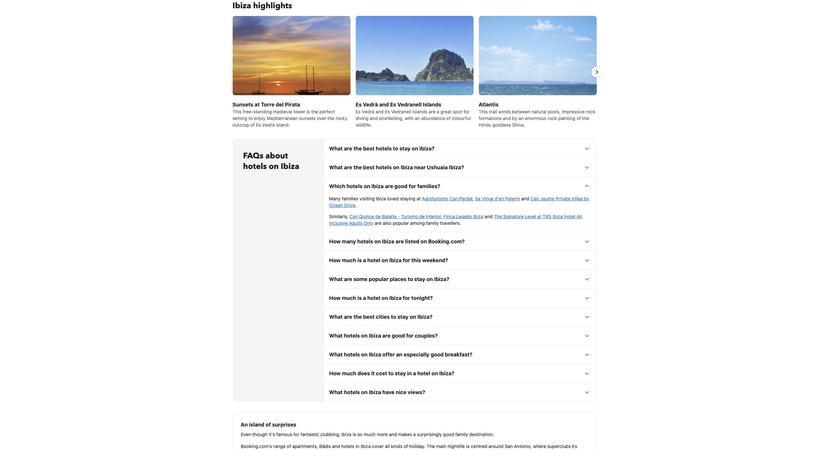 Task type: describe. For each thing, give the bounding box(es) containing it.
great
[[441, 109, 452, 115]]

hotels inside faqs about hotels on ibiza
[[243, 161, 267, 172]]

ibiza highlights
[[233, 0, 292, 11]]

to for what are some popular places to stay on ibiza?
[[408, 276, 413, 282]]

the inside atlantis this trail winds between natural pools, impressive rock formations and by an enormous rock painting of the hindu goddess shiva.
[[582, 116, 589, 121]]

cost
[[376, 371, 387, 377]]

similarly, can quince de balafia - turismo de interior , finca legado ibiza and
[[329, 214, 494, 219]]

winds
[[499, 109, 511, 115]]

es vedrà and es vedranell islands es vedrà and es vedranell islands are a great spot for diving and snorkelling, with an abundance of colourful wildlife.
[[356, 102, 471, 128]]

families
[[342, 196, 358, 202]]

ibiza inside the signature level at trs ibiza hotel all inclusive adults only
[[553, 214, 563, 219]]

what hotels on ibiza are good for couples?
[[329, 333, 438, 339]]

on inside the what are the best cities to stay on ibiza? dropdown button
[[410, 314, 416, 320]]

drive
[[344, 203, 355, 208]]

similarly,
[[329, 214, 348, 219]]

are inside es vedrà and es vedranell islands es vedrà and es vedranell islands are a great spot for diving and snorkelling, with an abundance of colourful wildlife.
[[429, 109, 436, 115]]

to for what are the best cities to stay on ibiza?
[[391, 314, 396, 320]]

1 vertical spatial rock
[[548, 116, 557, 121]]

island
[[249, 422, 264, 428]]

and inside atlantis this trail winds between natural pools, impressive rock formations and by an enormous rock painting of the hindu goddess shiva.
[[503, 116, 511, 121]]

for inside es vedrà and es vedranell islands es vedrà and es vedranell islands are a great spot for diving and snorkelling, with an abundance of colourful wildlife.
[[464, 109, 470, 115]]

what for what are the best hotels to stay on ibiza?
[[329, 146, 343, 152]]

ibiza? for what are some popular places to stay on ibiza?
[[434, 276, 449, 282]]

the inside booking.com's range of apartments, b&bs and hotels in ibiza cover all kinds of holiday. the main nightlife is centred around san antonio, where superclubs es paradis and eden only kick off after midnight.
[[427, 444, 435, 450]]

setting
[[233, 116, 247, 121]]

adults
[[349, 220, 363, 226]]

how for how much is a hotel on ibiza for tonight?
[[329, 295, 341, 301]]

what are some popular places to stay on ibiza?
[[329, 276, 449, 282]]

on inside what are some popular places to stay on ibiza? dropdown button
[[427, 276, 433, 282]]

also
[[383, 220, 392, 226]]

which hotels on ibiza are good for families?
[[329, 183, 440, 189]]

what hotels on ibiza are good for couples? button
[[324, 327, 596, 345]]

how much is a hotel on ibiza for this weekend?
[[329, 258, 448, 264]]

popular inside dropdown button
[[369, 276, 389, 282]]

makes
[[398, 432, 412, 438]]

sa vinya d'en palerm link
[[475, 196, 520, 202]]

next image
[[593, 68, 601, 76]]

many
[[329, 196, 341, 202]]

fantastic
[[301, 432, 319, 438]]

this
[[412, 258, 421, 264]]

to inside sunsets at torre del pirata this free-standing medieval tower is the perfect setting to enjoy mediterranean sunsets over the rocky outcrop of es vedrà island.
[[249, 116, 253, 121]]

at inside sunsets at torre del pirata this free-standing medieval tower is the perfect setting to enjoy mediterranean sunsets over the rocky outcrop of es vedrà island.
[[255, 102, 260, 108]]

es vedrà and es vedranell islands image
[[356, 16, 474, 134]]

faqs
[[243, 151, 264, 162]]

b&bs
[[319, 444, 331, 450]]

an inside es vedrà and es vedranell islands es vedrà and es vedranell islands are a great spot for diving and snorkelling, with an abundance of colourful wildlife.
[[415, 116, 420, 121]]

enormous
[[525, 116, 547, 121]]

signature
[[503, 214, 524, 219]]

es inside sunsets at torre del pirata this free-standing medieval tower is the perfect setting to enjoy mediterranean sunsets over the rocky outcrop of es vedrà island.
[[256, 122, 261, 128]]

0 vertical spatial vedranell
[[398, 102, 422, 108]]

hotels inside booking.com's range of apartments, b&bs and hotels in ibiza cover all kinds of holiday. the main nightlife is centred around san antonio, where superclubs es paradis and eden only kick off after midnight.
[[341, 444, 355, 450]]

0 horizontal spatial can
[[350, 214, 358, 219]]

spot
[[453, 109, 463, 115]]

places
[[390, 276, 407, 282]]

ibiza? down breakfast?
[[439, 371, 455, 377]]

what are the best cities to stay on ibiza?
[[329, 314, 433, 320]]

-
[[398, 214, 400, 219]]

1 vertical spatial vedrà
[[362, 109, 375, 115]]

how much does it cost to stay in a hotel on ibiza? button
[[324, 365, 596, 383]]

with
[[405, 116, 414, 121]]

a inside es vedrà and es vedranell islands es vedrà and es vedranell islands are a great spot for diving and snorkelling, with an abundance of colourful wildlife.
[[437, 109, 439, 115]]

hotels inside "dropdown button"
[[376, 165, 392, 170]]

booking.com's range of apartments, b&bs and hotels in ibiza cover all kinds of holiday. the main nightlife is centred around san antonio, where superclubs es paradis and eden only kick off after midnight.
[[241, 444, 577, 452]]

nightlife
[[448, 444, 465, 450]]

this inside sunsets at torre del pirata this free-standing medieval tower is the perfect setting to enjoy mediterranean sunsets over the rocky outcrop of es vedrà island.
[[233, 109, 242, 115]]

especially
[[404, 352, 430, 358]]

which hotels on ibiza are good for families? button
[[324, 177, 596, 196]]

trs
[[543, 214, 552, 219]]

of up it's
[[266, 422, 271, 428]]

good inside dropdown button
[[431, 352, 444, 358]]

kick
[[289, 451, 298, 452]]

offer
[[382, 352, 395, 358]]

ibiza? for what are the best cities to stay on ibiza?
[[418, 314, 433, 320]]

what hotels on ibiza have nice views?
[[329, 390, 425, 396]]

an inside atlantis this trail winds between natural pools, impressive rock formations and by an enormous rock painting of the hindu goddess shiva.
[[519, 116, 524, 121]]

how many hotels on ibiza are listed on booking.com? button
[[324, 232, 596, 251]]

wildlife.
[[356, 122, 372, 128]]

to for what are the best hotels to stay on ibiza?
[[393, 146, 398, 152]]

more
[[377, 432, 388, 438]]

stay for cities
[[398, 314, 409, 320]]

palerm
[[505, 196, 520, 202]]

balafia
[[382, 214, 397, 219]]

legado
[[456, 214, 472, 219]]

midnight.
[[318, 451, 338, 452]]

eden
[[267, 451, 278, 452]]

for inside how much is a hotel on ibiza for tonight? dropdown button
[[403, 295, 410, 301]]

accordion control element
[[324, 139, 597, 402]]

what are the best hotels to stay on ibiza? button
[[324, 139, 596, 158]]

1 vertical spatial islands
[[413, 109, 428, 115]]

an
[[241, 422, 248, 428]]

1 horizontal spatial can
[[450, 196, 458, 202]]

quince
[[359, 214, 374, 219]]

on inside which hotels on ibiza are good for families? dropdown button
[[364, 183, 370, 189]]

impressive
[[562, 109, 585, 115]]

abundance
[[421, 116, 445, 121]]

families?
[[417, 183, 440, 189]]

good inside dropdown button
[[392, 333, 405, 339]]

what for what are the best cities to stay on ibiza?
[[329, 314, 343, 320]]

so
[[357, 432, 363, 438]]

on up how much is a hotel on ibiza for this weekend?
[[375, 239, 381, 245]]

much for how much is a hotel on ibiza for tonight?
[[342, 295, 356, 301]]

highlights
[[253, 0, 292, 11]]

hotel for this
[[367, 258, 380, 264]]

for right famous
[[294, 432, 299, 438]]

cities
[[376, 314, 390, 320]]

free-
[[243, 109, 253, 115]]

what are the best hotels on ibiza near ushuaia ibiza? button
[[324, 158, 596, 177]]

the inside "dropdown button"
[[354, 165, 362, 170]]

are inside "dropdown button"
[[344, 165, 352, 170]]

where
[[533, 444, 546, 450]]

ushuaia
[[427, 165, 448, 170]]

best for what are the best cities to stay on ibiza?
[[363, 314, 375, 320]]

stay for cost
[[395, 371, 406, 377]]

on inside 'what are the best hotels on ibiza near ushuaia ibiza?' "dropdown button"
[[393, 165, 400, 170]]

what are the best hotels on ibiza near ushuaia ibiza?
[[329, 165, 464, 170]]

apartments,
[[292, 444, 318, 450]]

the up over
[[311, 109, 318, 115]]

have
[[382, 390, 395, 396]]

for inside the 'how much is a hotel on ibiza for this weekend?' dropdown button
[[403, 258, 410, 264]]

on inside the 'how much is a hotel on ibiza for this weekend?' dropdown button
[[382, 258, 388, 264]]

0 vertical spatial popular
[[393, 220, 409, 226]]

agroturismo
[[422, 196, 448, 202]]

for inside which hotels on ibiza are good for families? dropdown button
[[409, 183, 416, 189]]

on inside how much is a hotel on ibiza for tonight? dropdown button
[[382, 295, 388, 301]]

can inside can jaume private villas by ocean drive
[[531, 196, 539, 202]]

around
[[489, 444, 504, 450]]

the signature level at trs ibiza hotel all inclusive adults only link
[[329, 214, 582, 226]]

villas
[[572, 196, 583, 202]]

1 horizontal spatial at
[[417, 196, 421, 202]]

can quince de balafia - turismo de interior link
[[350, 214, 441, 219]]

atlantis
[[479, 102, 499, 108]]

can jaume private villas by ocean drive
[[329, 196, 590, 208]]

are inside dropdown button
[[396, 239, 404, 245]]

couples?
[[415, 333, 438, 339]]

of inside sunsets at torre del pirata this free-standing medieval tower is the perfect setting to enjoy mediterranean sunsets over the rocky outcrop of es vedrà island.
[[250, 122, 255, 128]]

a inside how much does it cost to stay in a hotel on ibiza? dropdown button
[[413, 371, 416, 377]]

1 horizontal spatial ,
[[473, 196, 474, 202]]

on inside how much does it cost to stay in a hotel on ibiza? dropdown button
[[432, 371, 438, 377]]

at inside the signature level at trs ibiza hotel all inclusive adults only
[[537, 214, 542, 219]]

sunsets
[[299, 116, 316, 121]]

medieval
[[273, 109, 292, 115]]

of inside atlantis this trail winds between natural pools, impressive rock formations and by an enormous rock painting of the hindu goddess shiva.
[[577, 116, 581, 121]]

ibiza inside booking.com's range of apartments, b&bs and hotels in ibiza cover all kinds of holiday. the main nightlife is centred around san antonio, where superclubs es paradis and eden only kick off after midnight.
[[361, 444, 371, 450]]

staying
[[400, 196, 416, 202]]

clubbing,
[[320, 432, 340, 438]]



Task type: locate. For each thing, give the bounding box(es) containing it.
vedrà inside sunsets at torre del pirata this free-standing medieval tower is the perfect setting to enjoy mediterranean sunsets over the rocky outcrop of es vedrà island.
[[262, 122, 275, 128]]

0 horizontal spatial family
[[426, 220, 439, 226]]

the down what are the best hotels to stay on ibiza?
[[354, 165, 362, 170]]

sunsets at torre del pirata this free-standing medieval tower is the perfect setting to enjoy mediterranean sunsets over the rocky outcrop of es vedrà island.
[[233, 102, 348, 128]]

how much is a hotel on ibiza for tonight? button
[[324, 289, 596, 308]]

this inside atlantis this trail winds between natural pools, impressive rock formations and by an enormous rock painting of the hindu goddess shiva.
[[479, 109, 488, 115]]

to right cities
[[391, 314, 396, 320]]

is up some
[[358, 258, 362, 264]]

loved
[[387, 196, 399, 202]]

islands up with
[[413, 109, 428, 115]]

hotel for tonight?
[[367, 295, 380, 301]]

much down some
[[342, 295, 356, 301]]

best down what are the best hotels to stay on ibiza?
[[363, 165, 375, 170]]

on down the what are the best cities to stay on ibiza?
[[361, 333, 368, 339]]

ibiza? for what are the best hotels to stay on ibiza?
[[420, 146, 435, 152]]

many
[[342, 239, 356, 245]]

can jaume private villas by ocean drive link
[[329, 196, 590, 208]]

kinds
[[391, 444, 403, 450]]

the down wildlife.
[[354, 146, 362, 152]]

what for what are some popular places to stay on ibiza?
[[329, 276, 343, 282]]

on up visiting
[[364, 183, 370, 189]]

0 vertical spatial islands
[[423, 102, 441, 108]]

2 horizontal spatial can
[[531, 196, 539, 202]]

the
[[311, 109, 318, 115], [328, 116, 334, 121], [582, 116, 589, 121], [354, 146, 362, 152], [354, 165, 362, 170], [354, 314, 362, 320]]

by inside can jaume private villas by ocean drive
[[584, 196, 590, 202]]

2 de from the left
[[420, 214, 425, 219]]

0 vertical spatial the
[[494, 214, 502, 219]]

0 horizontal spatial by
[[512, 116, 517, 121]]

1 vertical spatial hotel
[[367, 295, 380, 301]]

family inside accordion control element
[[426, 220, 439, 226]]

listed
[[405, 239, 419, 245]]

mediterranean
[[267, 116, 298, 121]]

to down free-
[[249, 116, 253, 121]]

islands up abundance
[[423, 102, 441, 108]]

this up setting
[[233, 109, 242, 115]]

stay right cost
[[395, 371, 406, 377]]

can up the adults
[[350, 214, 358, 219]]

good up what hotels on ibiza offer an especially good breakfast?
[[392, 333, 405, 339]]

a up some
[[363, 258, 366, 264]]

1 de from the left
[[376, 214, 381, 219]]

to right cost
[[389, 371, 394, 377]]

an island of surprises
[[241, 422, 296, 428]]

1 vertical spatial ,
[[441, 214, 442, 219]]

the inside the signature level at trs ibiza hotel all inclusive adults only
[[494, 214, 502, 219]]

rock right impressive
[[586, 109, 596, 115]]

the down perfect
[[328, 116, 334, 121]]

about
[[266, 151, 288, 162]]

by up shiva. in the top of the page
[[512, 116, 517, 121]]

in for a
[[407, 371, 412, 377]]

the down impressive
[[582, 116, 589, 121]]

es
[[356, 102, 362, 108], [390, 102, 396, 108], [356, 109, 361, 115], [385, 109, 390, 115], [256, 122, 261, 128], [572, 444, 577, 450]]

pardal
[[459, 196, 473, 202]]

for inside what hotels on ibiza are good for couples? dropdown button
[[406, 333, 414, 339]]

on
[[412, 146, 418, 152], [269, 161, 279, 172], [393, 165, 400, 170], [364, 183, 370, 189], [375, 239, 381, 245], [421, 239, 427, 245], [382, 258, 388, 264], [427, 276, 433, 282], [382, 295, 388, 301], [410, 314, 416, 320], [361, 333, 368, 339], [361, 352, 368, 358], [432, 371, 438, 377], [361, 390, 368, 396]]

best for what are the best hotels to stay on ibiza?
[[363, 146, 375, 152]]

on inside the 'what hotels on ibiza have nice views?' dropdown button
[[361, 390, 368, 396]]

2 this from the left
[[479, 109, 488, 115]]

to right places
[[408, 276, 413, 282]]

can left pardal
[[450, 196, 458, 202]]

views?
[[408, 390, 425, 396]]

rocky
[[336, 116, 348, 121]]

0 horizontal spatial ,
[[441, 214, 442, 219]]

is left so
[[353, 432, 356, 438]]

between
[[512, 109, 531, 115]]

, left sa
[[473, 196, 474, 202]]

an down between
[[519, 116, 524, 121]]

what inside "dropdown button"
[[329, 165, 343, 170]]

de left balafia
[[376, 214, 381, 219]]

for left this
[[403, 258, 410, 264]]

0 horizontal spatial at
[[255, 102, 260, 108]]

rock down pools,
[[548, 116, 557, 121]]

ibiza? up couples?
[[418, 314, 433, 320]]

though
[[252, 432, 268, 438]]

1 vertical spatial popular
[[369, 276, 389, 282]]

4 how from the top
[[329, 371, 341, 377]]

an right with
[[415, 116, 420, 121]]

ibiza? right ushuaia
[[449, 165, 464, 170]]

at up standing
[[255, 102, 260, 108]]

by
[[512, 116, 517, 121], [584, 196, 590, 202]]

hotel inside dropdown button
[[367, 295, 380, 301]]

how much is a hotel on ibiza for tonight?
[[329, 295, 433, 301]]

of up kick at the bottom left
[[287, 444, 291, 450]]

1 vertical spatial in
[[356, 444, 360, 450]]

hotel up the what are the best cities to stay on ibiza?
[[367, 295, 380, 301]]

how for how much does it cost to stay in a hotel on ibiza?
[[329, 371, 341, 377]]

does
[[358, 371, 370, 377]]

1 best from the top
[[363, 146, 375, 152]]

how much does it cost to stay in a hotel on ibiza?
[[329, 371, 455, 377]]

what for what hotels on ibiza offer an especially good breakfast?
[[329, 352, 343, 358]]

on up does
[[361, 352, 368, 358]]

es inside booking.com's range of apartments, b&bs and hotels in ibiza cover all kinds of holiday. the main nightlife is centred around san antonio, where superclubs es paradis and eden only kick off after midnight.
[[572, 444, 577, 450]]

on up the 'what hotels on ibiza have nice views?' dropdown button
[[432, 371, 438, 377]]

much for how much does it cost to stay in a hotel on ibiza?
[[342, 371, 356, 377]]

on inside faqs about hotels on ibiza
[[269, 161, 279, 172]]

1 horizontal spatial by
[[584, 196, 590, 202]]

best left cities
[[363, 314, 375, 320]]

3 how from the top
[[329, 295, 341, 301]]

a up 'views?'
[[413, 371, 416, 377]]

the left cities
[[354, 314, 362, 320]]

over
[[317, 116, 326, 121]]

ibiza? inside "dropdown button"
[[449, 165, 464, 170]]

ibiza? down weekend?
[[434, 276, 449, 282]]

for up staying
[[409, 183, 416, 189]]

by right villas on the top right
[[584, 196, 590, 202]]

in down so
[[356, 444, 360, 450]]

on inside "what are the best hotels to stay on ibiza?" dropdown button
[[412, 146, 418, 152]]

3 best from the top
[[363, 314, 375, 320]]

a inside the 'how much is a hotel on ibiza for this weekend?' dropdown button
[[363, 258, 366, 264]]

ibiza highlights section
[[227, 16, 602, 134]]

1 horizontal spatial this
[[479, 109, 488, 115]]

on inside what hotels on ibiza are good for couples? dropdown button
[[361, 333, 368, 339]]

of right kinds
[[404, 444, 408, 450]]

popular down -
[[393, 220, 409, 226]]

on up cities
[[382, 295, 388, 301]]

how inside dropdown button
[[329, 295, 341, 301]]

this down atlantis
[[479, 109, 488, 115]]

what inside dropdown button
[[329, 352, 343, 358]]

0 horizontal spatial rock
[[548, 116, 557, 121]]

much left does
[[342, 371, 356, 377]]

on down tonight?
[[410, 314, 416, 320]]

island.
[[276, 122, 290, 128]]

the
[[494, 214, 502, 219], [427, 444, 435, 450]]

visiting
[[360, 196, 375, 202]]

on right the listed
[[421, 239, 427, 245]]

what for what hotels on ibiza are good for couples?
[[329, 333, 343, 339]]

surprises
[[272, 422, 296, 428]]

stay up what are the best hotels on ibiza near ushuaia ibiza?
[[400, 146, 411, 152]]

0 horizontal spatial an
[[396, 352, 403, 358]]

family down the interior
[[426, 220, 439, 226]]

goddess
[[493, 122, 511, 128]]

of down impressive
[[577, 116, 581, 121]]

torre
[[261, 102, 275, 108]]

an
[[415, 116, 420, 121], [519, 116, 524, 121], [396, 352, 403, 358]]

is inside sunsets at torre del pirata this free-standing medieval tower is the perfect setting to enjoy mediterranean sunsets over the rocky outcrop of es vedrà island.
[[307, 109, 310, 115]]

vedrà
[[363, 102, 378, 108], [362, 109, 375, 115], [262, 122, 275, 128]]

how much is a hotel on ibiza for this weekend? button
[[324, 251, 596, 270]]

2 horizontal spatial at
[[537, 214, 542, 219]]

is inside booking.com's range of apartments, b&bs and hotels in ibiza cover all kinds of holiday. the main nightlife is centred around san antonio, where superclubs es paradis and eden only kick off after midnight.
[[466, 444, 470, 450]]

what are some popular places to stay on ibiza? button
[[324, 270, 596, 289]]

2 vertical spatial hotel
[[417, 371, 430, 377]]

2 best from the top
[[363, 165, 375, 170]]

booking.com's
[[241, 444, 272, 450]]

hotel up some
[[367, 258, 380, 264]]

ibiza
[[233, 0, 251, 11], [281, 161, 299, 172], [401, 165, 413, 170], [372, 183, 384, 189], [376, 196, 386, 202], [473, 214, 483, 219], [553, 214, 563, 219], [382, 239, 394, 245], [389, 258, 402, 264], [389, 295, 402, 301], [369, 333, 381, 339], [369, 352, 381, 358], [369, 390, 381, 396], [341, 432, 352, 438], [361, 444, 371, 450]]

popular right some
[[369, 276, 389, 282]]

1 vertical spatial by
[[584, 196, 590, 202]]

2 how from the top
[[329, 258, 341, 264]]

is up sunsets
[[307, 109, 310, 115]]

0 horizontal spatial popular
[[369, 276, 389, 282]]

good right the especially at the bottom of the page
[[431, 352, 444, 358]]

outcrop
[[233, 122, 249, 128]]

in for ibiza
[[356, 444, 360, 450]]

0 horizontal spatial in
[[356, 444, 360, 450]]

good up staying
[[395, 183, 408, 189]]

1 horizontal spatial the
[[494, 214, 502, 219]]

ibiza inside faqs about hotels on ibiza
[[281, 161, 299, 172]]

0 horizontal spatial de
[[376, 214, 381, 219]]

of down great
[[446, 116, 451, 121]]

are inside dropdown button
[[382, 333, 391, 339]]

diving
[[356, 116, 369, 121]]

what hotels on ibiza offer an especially good breakfast?
[[329, 352, 473, 358]]

an inside dropdown button
[[396, 352, 403, 358]]

in up 'views?'
[[407, 371, 412, 377]]

2 vertical spatial vedrà
[[262, 122, 275, 128]]

in inside booking.com's range of apartments, b&bs and hotels in ibiza cover all kinds of holiday. the main nightlife is centred around san antonio, where superclubs es paradis and eden only kick off after midnight.
[[356, 444, 360, 450]]

much down many
[[342, 258, 356, 264]]

for left couples?
[[406, 333, 414, 339]]

islands
[[423, 102, 441, 108], [413, 109, 428, 115]]

4 what from the top
[[329, 314, 343, 320]]

pirata
[[285, 102, 300, 108]]

how for how many hotels on ibiza are listed on booking.com?
[[329, 239, 341, 245]]

private
[[556, 196, 571, 202]]

3 what from the top
[[329, 276, 343, 282]]

tower
[[293, 109, 305, 115]]

1 vertical spatial best
[[363, 165, 375, 170]]

main
[[436, 444, 447, 450]]

off
[[299, 451, 305, 452]]

best for what are the best hotels on ibiza near ushuaia ibiza?
[[363, 165, 375, 170]]

0 vertical spatial ,
[[473, 196, 474, 202]]

1 vertical spatial vedranell
[[391, 109, 411, 115]]

a left great
[[437, 109, 439, 115]]

for up colourful
[[464, 109, 470, 115]]

ibiza?
[[420, 146, 435, 152], [449, 165, 464, 170], [434, 276, 449, 282], [418, 314, 433, 320], [439, 371, 455, 377]]

colourful
[[452, 116, 471, 121]]

of inside es vedrà and es vedranell islands es vedrà and es vedranell islands are a great spot for diving and snorkelling, with an abundance of colourful wildlife.
[[446, 116, 451, 121]]

formations
[[479, 116, 502, 121]]

in inside dropdown button
[[407, 371, 412, 377]]

what are the best cities to stay on ibiza? button
[[324, 308, 596, 326]]

snorkelling,
[[379, 116, 404, 121]]

perfect
[[320, 109, 335, 115]]

de up among
[[420, 214, 425, 219]]

famous
[[276, 432, 292, 438]]

is left the centred
[[466, 444, 470, 450]]

for left tonight?
[[403, 295, 410, 301]]

by inside atlantis this trail winds between natural pools, impressive rock formations and by an enormous rock painting of the hindu goddess shiva.
[[512, 116, 517, 121]]

travellers.
[[440, 220, 461, 226]]

pools,
[[548, 109, 561, 115]]

1 how from the top
[[329, 239, 341, 245]]

1 horizontal spatial an
[[415, 116, 420, 121]]

of down the enjoy
[[250, 122, 255, 128]]

much inside dropdown button
[[342, 295, 356, 301]]

after
[[306, 451, 316, 452]]

the left main
[[427, 444, 435, 450]]

1 horizontal spatial rock
[[586, 109, 596, 115]]

all
[[385, 444, 390, 450]]

on inside what hotels on ibiza offer an especially good breakfast? dropdown button
[[361, 352, 368, 358]]

2 what from the top
[[329, 165, 343, 170]]

1 what from the top
[[329, 146, 343, 152]]

on up 'which hotels on ibiza are good for families?'
[[393, 165, 400, 170]]

0 vertical spatial best
[[363, 146, 375, 152]]

family up the nightlife
[[455, 432, 468, 438]]

on right the faqs
[[269, 161, 279, 172]]

0 vertical spatial at
[[255, 102, 260, 108]]

stay for hotels
[[400, 146, 411, 152]]

ibiza? up near
[[420, 146, 435, 152]]

0 vertical spatial family
[[426, 220, 439, 226]]

is inside dropdown button
[[358, 295, 362, 301]]

how for how much is a hotel on ibiza for this weekend?
[[329, 258, 341, 264]]

1 vertical spatial at
[[417, 196, 421, 202]]

0 horizontal spatial this
[[233, 109, 242, 115]]

,
[[473, 196, 474, 202], [441, 214, 442, 219]]

on up what are some popular places to stay on ibiza?
[[382, 258, 388, 264]]

stay right cities
[[398, 314, 409, 320]]

what for what are the best hotels on ibiza near ushuaia ibiza?
[[329, 165, 343, 170]]

is inside dropdown button
[[358, 258, 362, 264]]

1 horizontal spatial in
[[407, 371, 412, 377]]

tonight?
[[412, 295, 433, 301]]

near
[[414, 165, 426, 170]]

1 horizontal spatial family
[[455, 432, 468, 438]]

0 vertical spatial hotel
[[367, 258, 380, 264]]

hotel down the especially at the bottom of the page
[[417, 371, 430, 377]]

1 horizontal spatial de
[[420, 214, 425, 219]]

at right staying
[[417, 196, 421, 202]]

1 vertical spatial the
[[427, 444, 435, 450]]

2 vertical spatial at
[[537, 214, 542, 219]]

booking.com?
[[428, 239, 465, 245]]

is down some
[[358, 295, 362, 301]]

the signature level at trs ibiza hotel all inclusive adults only
[[329, 214, 582, 226]]

a right makes
[[413, 432, 416, 438]]

best down wildlife.
[[363, 146, 375, 152]]

6 what from the top
[[329, 352, 343, 358]]

atlantis image
[[479, 16, 597, 134]]

shiva.
[[512, 122, 525, 128]]

ibiza inside "dropdown button"
[[401, 165, 413, 170]]

finca
[[444, 214, 455, 219]]

on up near
[[412, 146, 418, 152]]

0 vertical spatial vedrà
[[363, 102, 378, 108]]

what inside dropdown button
[[329, 333, 343, 339]]

on down weekend?
[[427, 276, 433, 282]]

much right so
[[364, 432, 376, 438]]

stay up tonight?
[[414, 276, 425, 282]]

faqs about hotels on ibiza
[[243, 151, 299, 172]]

an right offer
[[396, 352, 403, 358]]

a inside how much is a hotel on ibiza for tonight? dropdown button
[[363, 295, 366, 301]]

stay for places
[[414, 276, 425, 282]]

much for how much is a hotel on ibiza for this weekend?
[[342, 258, 356, 264]]

how inside dropdown button
[[329, 239, 341, 245]]

much
[[342, 258, 356, 264], [342, 295, 356, 301], [342, 371, 356, 377], [364, 432, 376, 438]]

sunsets at torre del pirata image
[[233, 16, 350, 134]]

what for what hotels on ibiza have nice views?
[[329, 390, 343, 396]]

best inside "dropdown button"
[[363, 165, 375, 170]]

paradis
[[241, 451, 257, 452]]

2 vertical spatial best
[[363, 314, 375, 320]]

stay
[[400, 146, 411, 152], [414, 276, 425, 282], [398, 314, 409, 320], [395, 371, 406, 377]]

atlantis this trail winds between natural pools, impressive rock formations and by an enormous rock painting of the hindu goddess shiva.
[[479, 102, 596, 128]]

which
[[329, 183, 345, 189]]

0 horizontal spatial the
[[427, 444, 435, 450]]

can left jaume
[[531, 196, 539, 202]]

good up main
[[443, 432, 454, 438]]

for
[[464, 109, 470, 115], [409, 183, 416, 189], [403, 258, 410, 264], [403, 295, 410, 301], [406, 333, 414, 339], [294, 432, 299, 438]]

hotel
[[367, 258, 380, 264], [367, 295, 380, 301], [417, 371, 430, 377]]

cover
[[372, 444, 384, 450]]

are also popular among family travellers.
[[374, 220, 461, 226]]

to up what are the best hotels on ibiza near ushuaia ibiza?
[[393, 146, 398, 152]]

at left trs
[[537, 214, 542, 219]]

this
[[233, 109, 242, 115], [479, 109, 488, 115]]

1 this from the left
[[233, 109, 242, 115]]

vedranell
[[398, 102, 422, 108], [391, 109, 411, 115]]

a down some
[[363, 295, 366, 301]]

weekend?
[[422, 258, 448, 264]]

vinya
[[482, 196, 494, 202]]

good inside dropdown button
[[395, 183, 408, 189]]

0 vertical spatial in
[[407, 371, 412, 377]]

0 vertical spatial by
[[512, 116, 517, 121]]

, left finca
[[441, 214, 442, 219]]

level
[[525, 214, 536, 219]]

2 horizontal spatial an
[[519, 116, 524, 121]]

7 what from the top
[[329, 390, 343, 396]]

to for how much does it cost to stay in a hotel on ibiza?
[[389, 371, 394, 377]]

0 vertical spatial rock
[[586, 109, 596, 115]]

1 vertical spatial family
[[455, 432, 468, 438]]

on down does
[[361, 390, 368, 396]]

hotels inside dropdown button
[[344, 333, 360, 339]]

finca legado ibiza link
[[444, 214, 483, 219]]

5 what from the top
[[329, 333, 343, 339]]

1 horizontal spatial popular
[[393, 220, 409, 226]]

the left signature
[[494, 214, 502, 219]]



Task type: vqa. For each thing, say whether or not it's contained in the screenshot.
18 October 2024 checkbox
no



